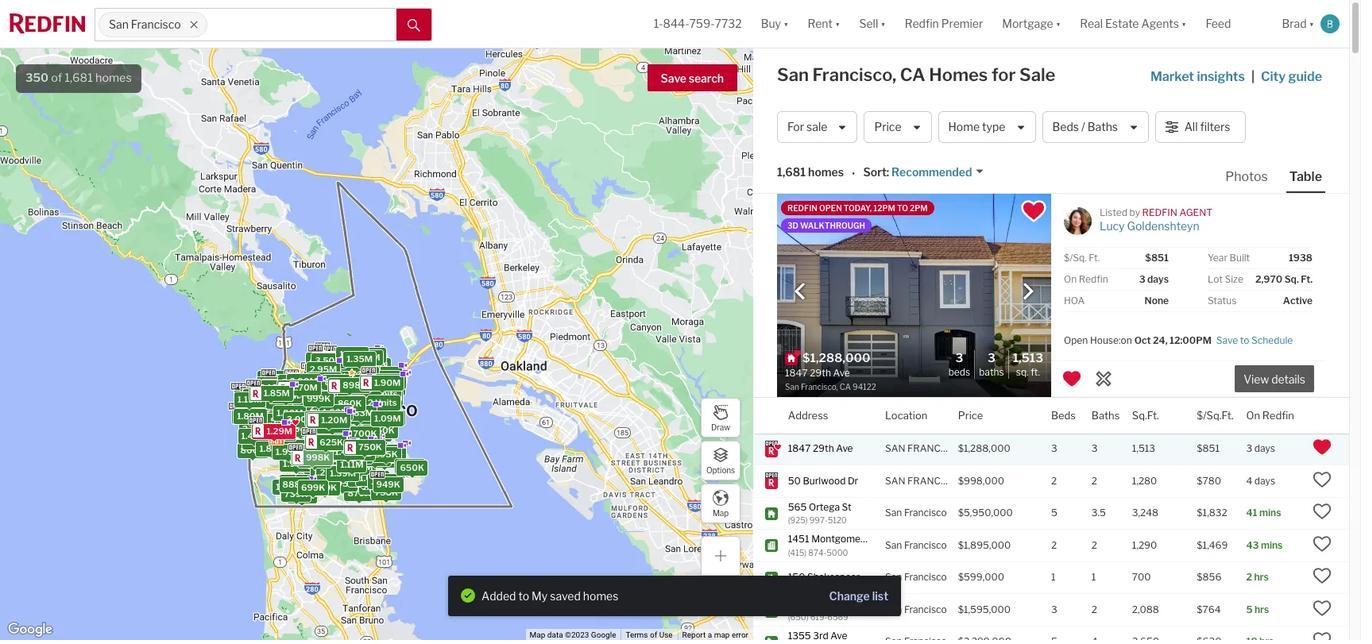 Task type: locate. For each thing, give the bounding box(es) containing it.
1 vertical spatial hrs
[[1255, 604, 1269, 616]]

$856
[[1197, 572, 1222, 584]]

save
[[661, 72, 687, 85], [1217, 334, 1238, 346]]

1 vertical spatial francisco
[[908, 475, 964, 487]]

699k down 828k at bottom
[[301, 482, 325, 493]]

4 days
[[1246, 475, 1276, 487]]

▾ right brad
[[1309, 17, 1314, 30]]

1 horizontal spatial 799k
[[337, 402, 361, 414]]

san right dr
[[885, 475, 906, 487]]

on redfin down $/sq. ft. on the top right
[[1064, 273, 1108, 285]]

1 horizontal spatial ft.
[[1089, 252, 1100, 264]]

dr
[[848, 475, 858, 487]]

1.10m down 988k
[[246, 410, 271, 421]]

0 vertical spatial 5 units
[[344, 369, 373, 380]]

19.8m
[[261, 373, 287, 384]]

0 horizontal spatial unfavorite this home image
[[1063, 369, 1082, 388]]

st for montgomery
[[871, 533, 881, 545]]

3 days up 4 days
[[1246, 443, 1276, 455]]

$1,288,000
[[958, 443, 1011, 455]]

1.25m down 600k
[[316, 404, 342, 415]]

0 horizontal spatial 3.20m
[[288, 431, 316, 442]]

0 horizontal spatial price button
[[864, 111, 932, 143]]

3 baths
[[979, 351, 1004, 378]]

status
[[1208, 295, 1237, 307]]

0 vertical spatial homes
[[95, 71, 132, 85]]

map down options
[[713, 508, 729, 518]]

0 horizontal spatial 629k
[[315, 436, 339, 448]]

francisco for $1,288,000
[[908, 443, 964, 455]]

baths down x-out this home image
[[1092, 409, 1120, 422]]

4.00m
[[324, 365, 353, 376]]

unfavorite this home image
[[1063, 369, 1082, 388], [1313, 438, 1332, 457]]

save left search
[[661, 72, 687, 85]]

1 vertical spatial 1.39m
[[330, 467, 356, 479]]

550k down the 3.83m
[[346, 453, 370, 464]]

1,513 for 1,513 sq. ft.
[[1013, 351, 1043, 365]]

4 units
[[323, 407, 353, 418]]

▾ inside real estate agents ▾ link
[[1182, 17, 1187, 30]]

0 vertical spatial 1,513
[[1013, 351, 1043, 365]]

brad ▾
[[1282, 17, 1314, 30]]

1.39m down "438k"
[[373, 392, 400, 403]]

2 ▾ from the left
[[835, 17, 840, 30]]

2.74m
[[328, 430, 355, 441]]

0 vertical spatial price button
[[864, 111, 932, 143]]

francisco for 565 ortega st
[[904, 507, 947, 519]]

google image
[[4, 620, 56, 641]]

▾ right agents
[[1182, 17, 1187, 30]]

2.80m down 428k
[[368, 413, 396, 425]]

to left schedule
[[1240, 334, 1250, 346]]

1.00m down 828k at bottom
[[320, 472, 347, 484]]

2.95m
[[310, 363, 337, 375], [341, 442, 369, 453]]

1 vertical spatial 4
[[1246, 475, 1253, 487]]

favorite this home image for 2 hrs
[[1313, 567, 1332, 586]]

699k right 635k
[[398, 461, 422, 472]]

homes left •
[[808, 166, 844, 179]]

days up 4 days
[[1255, 443, 1276, 455]]

1 horizontal spatial on
[[1246, 409, 1260, 422]]

978k
[[379, 375, 403, 387]]

765k
[[295, 393, 318, 404]]

favorite this home image for 4 days
[[1313, 470, 1332, 489]]

849k down 1.47m at the bottom left of the page
[[342, 360, 366, 372]]

next button image
[[1020, 283, 1036, 299]]

2 vertical spatial st
[[867, 572, 877, 584]]

1 vertical spatial to
[[519, 589, 529, 603]]

1 horizontal spatial 629k
[[357, 351, 381, 362]]

1.47m
[[340, 348, 365, 359]]

1.60m
[[323, 406, 349, 417], [304, 409, 330, 420], [324, 437, 351, 448], [299, 441, 326, 452], [301, 454, 328, 465]]

0 vertical spatial redfin
[[905, 17, 939, 30]]

days up "none"
[[1148, 273, 1169, 285]]

1 horizontal spatial 675k
[[365, 372, 388, 383]]

lucy goldenshteyn image
[[1054, 207, 1098, 251]]

879k down 848k
[[348, 487, 371, 498]]

1,513 right 3 baths
[[1013, 351, 1043, 365]]

729k
[[357, 358, 381, 369]]

2.08m
[[264, 381, 292, 392]]

▾ inside buy ▾ dropdown button
[[784, 17, 789, 30]]

0 vertical spatial save
[[661, 72, 687, 85]]

heading
[[785, 351, 914, 393]]

3 ▾ from the left
[[881, 17, 886, 30]]

favorite this home image
[[1313, 470, 1332, 489], [1313, 503, 1332, 522], [1313, 567, 1332, 586], [1313, 599, 1332, 618], [1313, 631, 1332, 641]]

francisco for $998,000
[[908, 475, 964, 487]]

francisco down san francisco $998,000
[[904, 507, 947, 519]]

home
[[949, 120, 980, 134]]

▾ for brad ▾
[[1309, 17, 1314, 30]]

1.33m
[[333, 406, 360, 417], [347, 407, 374, 419], [321, 422, 347, 433]]

0 vertical spatial 789k
[[339, 384, 362, 395]]

on
[[1064, 273, 1077, 285], [1246, 409, 1260, 422]]

3 days up "none"
[[1139, 273, 1169, 285]]

995k
[[343, 367, 367, 378], [303, 397, 327, 408], [315, 461, 339, 472], [327, 475, 351, 486]]

today,
[[844, 203, 872, 213]]

sq. for 2,970
[[1285, 273, 1299, 285]]

2 san from the top
[[885, 475, 906, 487]]

sq. right 3 baths
[[1016, 366, 1029, 378]]

0 vertical spatial 749k
[[365, 377, 388, 388]]

1 ▾ from the left
[[784, 17, 789, 30]]

1 vertical spatial map
[[530, 631, 545, 640]]

ft. down "1938"
[[1301, 273, 1313, 285]]

0 horizontal spatial 2.10m
[[260, 382, 286, 393]]

2 1.00m from the left
[[359, 473, 386, 484]]

0 vertical spatial san
[[885, 443, 906, 455]]

4.30m down 2.98m
[[319, 420, 347, 431]]

st up '5120'
[[842, 501, 852, 513]]

save right "12:00pm"
[[1217, 334, 1238, 346]]

3 up 4 days
[[1246, 443, 1253, 455]]

1.53m down the 1.78m at the left bottom
[[264, 415, 290, 426]]

0 horizontal spatial 1,681
[[65, 71, 93, 85]]

st for shakespeare
[[867, 572, 877, 584]]

6569
[[828, 612, 848, 622]]

st left #8 on the right of page
[[871, 533, 881, 545]]

1 horizontal spatial 849k
[[368, 390, 392, 401]]

san down location button
[[885, 443, 906, 455]]

hrs for 5 hrs
[[1255, 604, 1269, 616]]

0 horizontal spatial 878k
[[283, 476, 306, 488]]

1 san from the top
[[885, 443, 906, 455]]

baths right 3 beds on the bottom right of page
[[979, 366, 1004, 378]]

1 favorite this home image from the top
[[1313, 470, 1332, 489]]

1 horizontal spatial of
[[650, 631, 657, 640]]

save search button
[[647, 64, 737, 91]]

price up $1,288,000
[[958, 409, 983, 422]]

1 horizontal spatial on redfin
[[1246, 409, 1294, 422]]

2.48m
[[312, 371, 339, 382]]

151 juanita way (650) 619-6569
[[788, 598, 859, 622]]

1 vertical spatial 4.30m
[[319, 420, 347, 431]]

1.99m
[[343, 362, 370, 373], [276, 446, 302, 457]]

5 ▾ from the left
[[1182, 17, 1187, 30]]

hrs down '43 mins'
[[1254, 572, 1269, 584]]

▾ for buy ▾
[[784, 17, 789, 30]]

1 vertical spatial days
[[1255, 443, 1276, 455]]

2 favorite this home image from the top
[[1313, 503, 1332, 522]]

0 vertical spatial 1.49m
[[344, 359, 371, 370]]

4 ▾ from the left
[[1056, 17, 1061, 30]]

1.58m down 860k
[[333, 412, 360, 423]]

recommended button
[[889, 165, 985, 180]]

0 horizontal spatial 1.05m
[[327, 357, 353, 368]]

1 horizontal spatial 1.00m
[[359, 473, 386, 484]]

st up list
[[867, 572, 877, 584]]

redfin premier
[[905, 17, 983, 30]]

1 horizontal spatial 1.39m
[[373, 392, 400, 403]]

1,681
[[65, 71, 93, 85], [777, 166, 806, 179]]

year built
[[1208, 252, 1250, 264]]

beds left /
[[1053, 120, 1079, 134]]

1.10m
[[268, 377, 293, 389], [316, 388, 341, 399], [246, 410, 271, 421], [351, 417, 376, 428], [329, 462, 354, 473]]

price up :
[[875, 120, 902, 134]]

francisco right #8 on the right of page
[[904, 540, 947, 551]]

950k down 750k
[[358, 454, 382, 465]]

mortgage
[[1002, 17, 1054, 30]]

629k
[[357, 351, 381, 362], [315, 436, 339, 448]]

map
[[713, 508, 729, 518], [530, 631, 545, 640]]

0 vertical spatial sq.
[[1285, 273, 1299, 285]]

details
[[1272, 373, 1306, 386]]

4.30m down 3.75m
[[324, 407, 352, 418]]

$851 down goldenshteyn
[[1145, 252, 1169, 264]]

3 right 3 beds on the bottom right of page
[[988, 351, 996, 365]]

1 vertical spatial san
[[885, 475, 906, 487]]

4 down 600k
[[323, 407, 329, 418]]

1 vertical spatial st
[[871, 533, 881, 545]]

0 horizontal spatial 1
[[349, 374, 353, 385]]

brad
[[1282, 17, 1307, 30]]

ft. for 2,970
[[1301, 273, 1313, 285]]

to inside section
[[519, 589, 529, 603]]

0 vertical spatial on redfin
[[1064, 273, 1108, 285]]

0 vertical spatial st
[[842, 501, 852, 513]]

of left use
[[650, 631, 657, 640]]

insights
[[1197, 69, 1245, 84]]

3 left 3 baths
[[956, 351, 963, 365]]

map inside map button
[[713, 508, 729, 518]]

3 down baths button
[[1092, 443, 1098, 455]]

section
[[448, 576, 901, 617]]

$851 up $780
[[1197, 443, 1220, 455]]

photo of 1847 29th ave, san francisco, ca 94122 image
[[777, 194, 1051, 397]]

1.25m down 2.55m
[[246, 391, 272, 402]]

sq. inside 1,513 sq. ft.
[[1016, 366, 1029, 378]]

0 horizontal spatial 699k
[[301, 482, 325, 493]]

4 up the 41
[[1246, 475, 1253, 487]]

on down view
[[1246, 409, 1260, 422]]

francisco up san francisco $998,000
[[908, 443, 964, 455]]

submit search image
[[408, 19, 420, 32]]

3.20m down 625k
[[321, 453, 349, 464]]

1 horizontal spatial 2.10m
[[296, 391, 322, 403]]

mins right 43
[[1261, 540, 1283, 551]]

2.55m
[[260, 379, 287, 390]]

4.65m
[[313, 353, 341, 364]]

homes right 350
[[95, 71, 132, 85]]

2 vertical spatial 1.45m
[[358, 423, 384, 435]]

1 vertical spatial 3 days
[[1246, 443, 1276, 455]]

1.43m
[[288, 410, 314, 421]]

san francisco $998,000
[[885, 475, 1005, 487]]

ave
[[836, 443, 853, 455]]

1.25m down 989k
[[312, 458, 338, 469]]

redfin left premier
[[905, 17, 939, 30]]

1 horizontal spatial redfin
[[1079, 273, 1108, 285]]

on redfin down view details
[[1246, 409, 1294, 422]]

1 vertical spatial 1.53m
[[264, 415, 290, 426]]

1 vertical spatial beds
[[949, 366, 970, 378]]

redfin up goldenshteyn
[[1142, 207, 1178, 219]]

list
[[872, 589, 888, 603]]

st inside 565 ortega st (925) 997-5120
[[842, 501, 852, 513]]

beds / baths
[[1053, 120, 1118, 134]]

$/sq.
[[1064, 252, 1087, 264]]

8.50m
[[309, 368, 337, 379]]

2 vertical spatial beds
[[1051, 409, 1076, 422]]

1 vertical spatial on redfin
[[1246, 409, 1294, 422]]

6 ▾ from the left
[[1309, 17, 1314, 30]]

0 horizontal spatial 675k
[[336, 372, 360, 383]]

1 horizontal spatial unfavorite this home image
[[1313, 438, 1332, 457]]

635k
[[373, 454, 396, 465]]

ft. inside 1,513 sq. ft.
[[1031, 366, 1040, 378]]

1.78m
[[273, 389, 299, 401]]

to left my
[[519, 589, 529, 603]]

3 up "none"
[[1139, 273, 1146, 285]]

4 favorite this home image from the top
[[1313, 599, 1332, 618]]

1 horizontal spatial price button
[[958, 398, 983, 434]]

redfin inside on redfin button
[[1263, 409, 1294, 422]]

1.80m
[[329, 391, 356, 402], [276, 408, 303, 419], [237, 410, 264, 422], [375, 412, 402, 423], [332, 433, 358, 444]]

$1,832
[[1197, 507, 1227, 519]]

1,681 down for
[[777, 166, 806, 179]]

market insights | city guide
[[1151, 69, 1322, 84]]

1 vertical spatial price
[[958, 409, 983, 422]]

2.30m
[[349, 366, 377, 377], [292, 410, 319, 421], [349, 433, 377, 444]]

314k
[[340, 394, 362, 406]]

1.35m
[[347, 353, 373, 364], [340, 367, 366, 378], [346, 370, 372, 381], [312, 372, 338, 383], [265, 382, 292, 393], [312, 391, 338, 402], [302, 424, 328, 435], [345, 426, 371, 437], [245, 436, 272, 447], [311, 455, 337, 466]]

1.85m
[[357, 377, 383, 388], [264, 388, 290, 399], [324, 436, 350, 447], [340, 437, 367, 448]]

francisco left $1,595,000
[[904, 604, 947, 616]]

874-
[[808, 548, 827, 557]]

475k
[[302, 409, 325, 421]]

1.95m
[[334, 366, 361, 377], [353, 377, 380, 388], [325, 417, 352, 428]]

2 vertical spatial redfin
[[1263, 409, 1294, 422]]

▾ for sell ▾
[[881, 17, 886, 30]]

homes right saved
[[583, 589, 619, 603]]

0 vertical spatial baths
[[1088, 120, 1118, 134]]

ft. right $/sq.
[[1089, 252, 1100, 264]]

san francisco for 565 ortega st
[[885, 507, 947, 519]]

0 vertical spatial ft.
[[1089, 252, 1100, 264]]

1.84m
[[296, 386, 322, 397]]

of right 350
[[51, 71, 62, 85]]

added to my saved homes
[[482, 589, 619, 603]]

▾ right sell
[[881, 17, 886, 30]]

0 vertical spatial $851
[[1145, 252, 1169, 264]]

previous button image
[[792, 283, 808, 299]]

0 vertical spatial days
[[1148, 273, 1169, 285]]

899k
[[312, 372, 336, 383], [268, 377, 292, 389], [338, 389, 362, 400], [336, 400, 360, 411], [364, 407, 388, 418], [332, 410, 357, 421], [345, 410, 369, 422], [335, 431, 359, 442], [379, 446, 403, 457], [305, 479, 329, 490]]

san
[[109, 18, 129, 31], [777, 64, 809, 85], [885, 507, 902, 519], [885, 540, 902, 551], [885, 572, 902, 584], [885, 604, 902, 616]]

1 vertical spatial of
[[650, 631, 657, 640]]

2.98m
[[312, 409, 340, 420]]

1,681 right 350
[[65, 71, 93, 85]]

0 vertical spatial on
[[1064, 273, 1077, 285]]

price button up :
[[864, 111, 932, 143]]

43 mins
[[1246, 540, 1283, 551]]

0 vertical spatial 849k
[[342, 360, 366, 372]]

days up 41 mins
[[1255, 475, 1276, 487]]

2 francisco from the top
[[908, 475, 964, 487]]

2 horizontal spatial homes
[[808, 166, 844, 179]]

750k
[[358, 441, 382, 453]]

beds left 3 baths
[[949, 366, 970, 378]]

1,513 up 1,280
[[1132, 443, 1156, 455]]

1 vertical spatial 1,681
[[777, 166, 806, 179]]

565
[[788, 501, 807, 513]]

869k
[[330, 370, 355, 382], [325, 377, 349, 388]]

buy ▾ button
[[761, 0, 789, 48]]

2 vertical spatial 749k
[[332, 411, 356, 422]]

1.68m
[[308, 435, 335, 446], [241, 441, 268, 452]]

438k
[[373, 379, 397, 390]]

favorite this home image for 41 mins
[[1313, 503, 1332, 522]]

mins right the 41
[[1260, 507, 1281, 519]]

4 for 4 days
[[1246, 475, 1253, 487]]

4 inside map region
[[323, 407, 329, 418]]

map region
[[0, 0, 847, 641]]

1 horizontal spatial save
[[1217, 334, 1238, 346]]

1.58m
[[326, 393, 353, 404], [333, 412, 360, 423]]

1 vertical spatial mins
[[1261, 540, 1283, 551]]

baths right /
[[1088, 120, 1118, 134]]

price button up $1,288,000
[[958, 398, 983, 434]]

home type button
[[938, 111, 1036, 143]]

▾ right rent
[[835, 17, 840, 30]]

▾ inside sell ▾ dropdown button
[[881, 17, 886, 30]]

1 675k from the left
[[365, 372, 388, 383]]

879k up 4 units
[[328, 395, 352, 406]]

2 vertical spatial days
[[1255, 475, 1276, 487]]

None search field
[[207, 9, 397, 41]]

mins for 41 mins
[[1260, 507, 1281, 519]]

san for $1,895,000
[[885, 540, 902, 551]]

0 vertical spatial 2.95m
[[310, 363, 337, 375]]

view details
[[1244, 373, 1306, 386]]

1 vertical spatial 749k
[[309, 398, 332, 409]]

800k
[[240, 445, 265, 456]]

0 vertical spatial 898k
[[343, 379, 367, 391]]

san francisco for 151 juanita way
[[885, 604, 947, 616]]

redfin down $/sq. ft. on the top right
[[1079, 273, 1108, 285]]

•
[[852, 167, 855, 180]]

2 675k from the left
[[336, 372, 360, 383]]

francisco down san francisco $1,288,000 at right bottom
[[908, 475, 964, 487]]

▾ right buy
[[784, 17, 789, 30]]

550k down 1.47m at the bottom left of the page
[[335, 360, 359, 371]]

1 vertical spatial price button
[[958, 398, 983, 434]]

550k
[[335, 360, 359, 371], [346, 453, 370, 464], [299, 476, 323, 488]]

0 horizontal spatial redfin
[[905, 17, 939, 30]]

1.00m up 738k in the bottom left of the page
[[359, 473, 386, 484]]

city guide link
[[1261, 68, 1326, 87]]

francisco
[[131, 18, 181, 31], [904, 507, 947, 519], [904, 540, 947, 551], [904, 572, 947, 584], [904, 604, 947, 616]]

505k
[[348, 393, 373, 404]]

▾ right "mortgage"
[[1056, 17, 1061, 30]]

1.58m down the 670k
[[326, 393, 353, 404]]

of
[[51, 71, 62, 85], [650, 631, 657, 640]]

0 horizontal spatial price
[[875, 120, 902, 134]]

0 horizontal spatial map
[[530, 631, 545, 640]]

600k
[[306, 393, 331, 404]]

sq. up the active
[[1285, 273, 1299, 285]]

st inside '1451 montgomery st #8 (415) 874-5000'
[[871, 533, 881, 545]]

1 horizontal spatial 1
[[1051, 572, 1056, 584]]

sq. for 1,513
[[1016, 366, 1029, 378]]

favorite button image
[[1020, 198, 1047, 225]]

▾ inside rent ▾ dropdown button
[[835, 17, 840, 30]]

map data ©2023 google
[[530, 631, 616, 640]]

view
[[1244, 373, 1269, 386]]

▾ inside mortgage ▾ dropdown button
[[1056, 17, 1061, 30]]

beds inside button
[[1053, 120, 1079, 134]]

1.15m
[[358, 350, 383, 361], [337, 356, 362, 367], [355, 388, 379, 400], [237, 394, 262, 405], [269, 440, 294, 452]]

950k
[[371, 425, 395, 436], [358, 454, 382, 465], [331, 465, 355, 476]]

ft. for 1,513
[[1031, 366, 1040, 378]]

0 horizontal spatial 2.95m
[[310, 363, 337, 375]]

favorite button checkbox
[[1020, 198, 1047, 225]]

4
[[323, 407, 329, 418], [1246, 475, 1253, 487]]

1.53m down 2.55m
[[238, 391, 264, 402]]

3 favorite this home image from the top
[[1313, 567, 1332, 586]]

1 francisco from the top
[[908, 443, 964, 455]]

1 vertical spatial 2.30m
[[292, 410, 319, 421]]

redfin up 3d at the top of page
[[788, 203, 818, 213]]



Task type: vqa. For each thing, say whether or not it's contained in the screenshot.


Task type: describe. For each thing, give the bounding box(es) containing it.
0 vertical spatial 1.53m
[[238, 391, 264, 402]]

st for ortega
[[842, 501, 852, 513]]

0 horizontal spatial $851
[[1145, 252, 1169, 264]]

0 horizontal spatial homes
[[95, 71, 132, 85]]

790k
[[341, 384, 364, 396]]

redfin inside redfin premier button
[[905, 17, 939, 30]]

montgomery
[[811, 533, 869, 545]]

san for san francisco $1,288,000
[[885, 443, 906, 455]]

840k
[[344, 433, 369, 444]]

shakespeare
[[807, 572, 865, 584]]

1.10m up 595k
[[329, 462, 354, 473]]

1 horizontal spatial price
[[958, 409, 983, 422]]

redfin inside the redfin open today, 12pm to 2pm 3d walkthrough
[[788, 203, 818, 213]]

san for $599,000
[[885, 572, 902, 584]]

2pm
[[910, 203, 928, 213]]

1 vertical spatial 550k
[[346, 453, 370, 464]]

agent
[[1180, 207, 1213, 219]]

950k up 595k
[[331, 465, 355, 476]]

0 vertical spatial 599k
[[291, 377, 315, 389]]

homes inside 1,681 homes •
[[808, 166, 844, 179]]

350
[[25, 71, 49, 85]]

719k
[[279, 390, 301, 401]]

0 vertical spatial 799k
[[337, 402, 361, 414]]

1 vertical spatial save
[[1217, 334, 1238, 346]]

san for $1,595,000
[[885, 604, 902, 616]]

0 vertical spatial 4.30m
[[324, 407, 352, 418]]

remove san francisco image
[[189, 20, 198, 29]]

2 vertical spatial 2.30m
[[349, 433, 377, 444]]

888k
[[283, 479, 307, 490]]

1 vertical spatial baths
[[979, 366, 1004, 378]]

3 inside 3 beds
[[956, 351, 963, 365]]

$780
[[1197, 475, 1221, 487]]

options button
[[701, 441, 741, 481]]

buy ▾ button
[[752, 0, 798, 48]]

3.80m
[[292, 432, 320, 443]]

redfin inside listed by redfin agent lucy goldenshteyn
[[1142, 207, 1178, 219]]

report a map error
[[682, 631, 749, 640]]

remove outline
[[606, 594, 686, 608]]

2 vertical spatial 1.25m
[[312, 458, 338, 469]]

x-out this home image
[[1094, 369, 1113, 388]]

3 down the beds button
[[1051, 443, 1057, 455]]

san for san francisco $998,000
[[885, 475, 906, 487]]

1 vertical spatial 1.49m
[[345, 447, 372, 458]]

map for map
[[713, 508, 729, 518]]

beds for the beds button
[[1051, 409, 1076, 422]]

of for 350
[[51, 71, 62, 85]]

save search
[[661, 72, 724, 85]]

for sale button
[[777, 111, 858, 143]]

draw
[[711, 422, 730, 432]]

2,088
[[1132, 604, 1159, 616]]

size
[[1225, 273, 1244, 285]]

hoa
[[1064, 295, 1085, 307]]

ca
[[900, 64, 926, 85]]

user photo image
[[1321, 14, 1340, 33]]

2.70m
[[314, 358, 341, 370]]

3.40m
[[314, 353, 342, 364]]

of for terms
[[650, 631, 657, 640]]

location button
[[885, 398, 928, 434]]

san for $5,950,000
[[885, 507, 902, 519]]

1.29m
[[267, 425, 293, 437]]

3 inside 3 baths
[[988, 351, 996, 365]]

1 horizontal spatial 1.68m
[[308, 435, 335, 446]]

san francisco $1,288,000
[[885, 443, 1011, 455]]

1 vertical spatial 799k
[[298, 482, 321, 494]]

2 horizontal spatial 1
[[1092, 572, 1096, 584]]

report
[[682, 631, 706, 640]]

$998,000
[[958, 475, 1005, 487]]

sell ▾
[[859, 17, 886, 30]]

3 right $1,595,000
[[1051, 604, 1057, 616]]

1.10m up 840k
[[351, 417, 376, 428]]

4 for 4 units
[[323, 407, 329, 418]]

645k
[[322, 370, 346, 382]]

1 vertical spatial unfavorite this home image
[[1313, 438, 1332, 457]]

sort
[[863, 166, 887, 179]]

2 hrs
[[1246, 572, 1269, 584]]

950k down "1.09m"
[[371, 425, 395, 436]]

baths inside button
[[1088, 120, 1118, 134]]

draw button
[[701, 398, 741, 438]]

rent ▾
[[808, 17, 840, 30]]

0 horizontal spatial 1.68m
[[241, 441, 268, 452]]

terms of use
[[626, 631, 673, 640]]

0 vertical spatial 3 days
[[1139, 273, 1169, 285]]

use
[[659, 631, 673, 640]]

1.10m up the 1.78m at the left bottom
[[268, 377, 293, 389]]

1 vertical spatial 879k
[[348, 487, 371, 498]]

remove
[[606, 594, 648, 608]]

table
[[1290, 169, 1322, 184]]

1.89m
[[259, 443, 286, 454]]

1 horizontal spatial 1.99m
[[343, 362, 370, 373]]

ortega
[[809, 501, 840, 513]]

san francisco for 1451 montgomery st #8
[[885, 540, 947, 551]]

1 vertical spatial 1.58m
[[333, 412, 360, 423]]

2.68m
[[274, 420, 302, 431]]

francisco for 1451 montgomery st #8
[[904, 540, 947, 551]]

$599,000
[[958, 572, 1004, 584]]

1 vertical spatial 599k
[[344, 442, 368, 453]]

remove outline button
[[600, 588, 691, 615]]

change
[[829, 589, 870, 603]]

beds / baths button
[[1042, 111, 1149, 143]]

1 horizontal spatial to
[[1240, 334, 1250, 346]]

favorite this home image for 5 hrs
[[1313, 599, 1332, 618]]

0 horizontal spatial 1.39m
[[330, 467, 356, 479]]

0 vertical spatial 2.30m
[[349, 366, 377, 377]]

0 horizontal spatial 1.99m
[[276, 446, 302, 457]]

0 horizontal spatial on
[[1064, 273, 1077, 285]]

sale
[[807, 120, 828, 134]]

1 vertical spatial 1.45m
[[334, 401, 360, 412]]

1 vertical spatial 629k
[[315, 436, 339, 448]]

151 juanita way link
[[788, 598, 871, 611]]

mins for 43 mins
[[1261, 540, 1283, 551]]

1 vertical spatial 2.95m
[[341, 442, 369, 453]]

3.30m
[[282, 376, 309, 387]]

0 vertical spatial 879k
[[328, 395, 352, 406]]

2 vertical spatial 550k
[[299, 476, 323, 488]]

0 vertical spatial 550k
[[335, 360, 359, 371]]

premier
[[942, 17, 983, 30]]

1.93m
[[313, 369, 340, 380]]

7.70m
[[349, 369, 376, 380]]

12:00pm
[[1170, 334, 1212, 346]]

rent ▾ button
[[808, 0, 840, 48]]

$/sq.ft.
[[1197, 409, 1234, 422]]

1 vertical spatial 5 units
[[328, 427, 357, 438]]

0 vertical spatial 1.25m
[[246, 391, 272, 402]]

francisco left $599,000 at the bottom right of the page
[[904, 572, 947, 584]]

1,290
[[1132, 540, 1157, 551]]

1,513 for 1,513
[[1132, 443, 1156, 455]]

schedule
[[1252, 334, 1293, 346]]

1 vertical spatial 789k
[[329, 400, 353, 411]]

$5,950,000
[[958, 507, 1013, 519]]

151
[[788, 598, 803, 610]]

on inside on redfin button
[[1246, 409, 1260, 422]]

0 vertical spatial unfavorite this home image
[[1063, 369, 1082, 388]]

days for $780
[[1255, 475, 1276, 487]]

options
[[706, 465, 735, 475]]

real estate agents ▾ button
[[1071, 0, 1196, 48]]

2 vertical spatial baths
[[1092, 409, 1120, 422]]

|
[[1252, 69, 1255, 84]]

1847 29th ave
[[788, 443, 853, 455]]

francisco for 151 juanita way
[[904, 604, 947, 616]]

1 1.00m from the left
[[320, 472, 347, 484]]

0 vertical spatial 1.58m
[[326, 393, 353, 404]]

1 horizontal spatial 699k
[[398, 461, 422, 472]]

1.11m
[[340, 459, 364, 470]]

redfin open today, 12pm to 2pm 3d walkthrough
[[788, 203, 928, 230]]

feed button
[[1196, 0, 1273, 48]]

5 favorite this home image from the top
[[1313, 631, 1332, 641]]

sort :
[[863, 166, 889, 179]]

save inside button
[[661, 72, 687, 85]]

2.80m up 1.38m
[[311, 411, 339, 423]]

view details link
[[1235, 364, 1314, 393]]

1 horizontal spatial 1.05m
[[371, 373, 397, 384]]

map for map data ©2023 google
[[530, 631, 545, 640]]

(650)
[[788, 612, 809, 622]]

(415)
[[788, 548, 807, 557]]

beds for beds / baths
[[1053, 120, 1079, 134]]

0 vertical spatial 3.20m
[[288, 431, 316, 442]]

favorite this home image
[[1313, 535, 1332, 554]]

1 vertical spatial 849k
[[368, 390, 392, 401]]

41 mins
[[1246, 507, 1281, 519]]

agents
[[1142, 17, 1179, 30]]

terms of use link
[[626, 631, 673, 640]]

1 vertical spatial 878k
[[283, 476, 306, 488]]

1-844-759-7732
[[654, 17, 742, 30]]

1 vertical spatial 1.25m
[[316, 404, 342, 415]]

0 vertical spatial 1.05m
[[327, 357, 353, 368]]

2 vertical spatial 599k
[[290, 490, 314, 501]]

865k
[[345, 369, 369, 380]]

1 horizontal spatial 3 days
[[1246, 443, 1276, 455]]

3d
[[788, 221, 799, 230]]

hrs for 2 hrs
[[1254, 572, 1269, 584]]

photos
[[1226, 169, 1268, 184]]

759-
[[689, 17, 715, 30]]

0 horizontal spatial 849k
[[342, 360, 366, 372]]

2.80m down 2.74m
[[327, 443, 355, 454]]

1.10m down "2.48m"
[[316, 388, 341, 399]]

1 vertical spatial 3.20m
[[321, 453, 349, 464]]

market
[[1151, 69, 1194, 84]]

lot size
[[1208, 273, 1244, 285]]

guide
[[1289, 69, 1322, 84]]

0 vertical spatial 629k
[[357, 351, 381, 362]]

walkthrough
[[800, 221, 865, 230]]

1,681 inside 1,681 homes •
[[777, 166, 806, 179]]

home type
[[949, 120, 1006, 134]]

844-
[[663, 17, 689, 30]]

▾ for rent ▾
[[835, 17, 840, 30]]

section containing added to my saved homes
[[448, 576, 901, 617]]

san francisco, ca homes for sale
[[777, 64, 1056, 85]]

0 vertical spatial 1.45m
[[337, 363, 364, 374]]

1 horizontal spatial 878k
[[374, 375, 398, 386]]

$1,469
[[1197, 540, 1228, 551]]

2,970
[[1256, 273, 1283, 285]]

1.59m
[[343, 450, 370, 461]]

▾ for mortgage ▾
[[1056, 17, 1061, 30]]

mortgage ▾ button
[[993, 0, 1071, 48]]

1 horizontal spatial homes
[[583, 589, 619, 603]]

francisco left remove san francisco image
[[131, 18, 181, 31]]

none
[[1145, 295, 1169, 307]]

days for $851
[[1255, 443, 1276, 455]]

1847
[[788, 443, 811, 455]]

1 vertical spatial 898k
[[364, 428, 388, 439]]

1 horizontal spatial $851
[[1197, 443, 1220, 455]]

1 inside map region
[[349, 374, 353, 385]]



